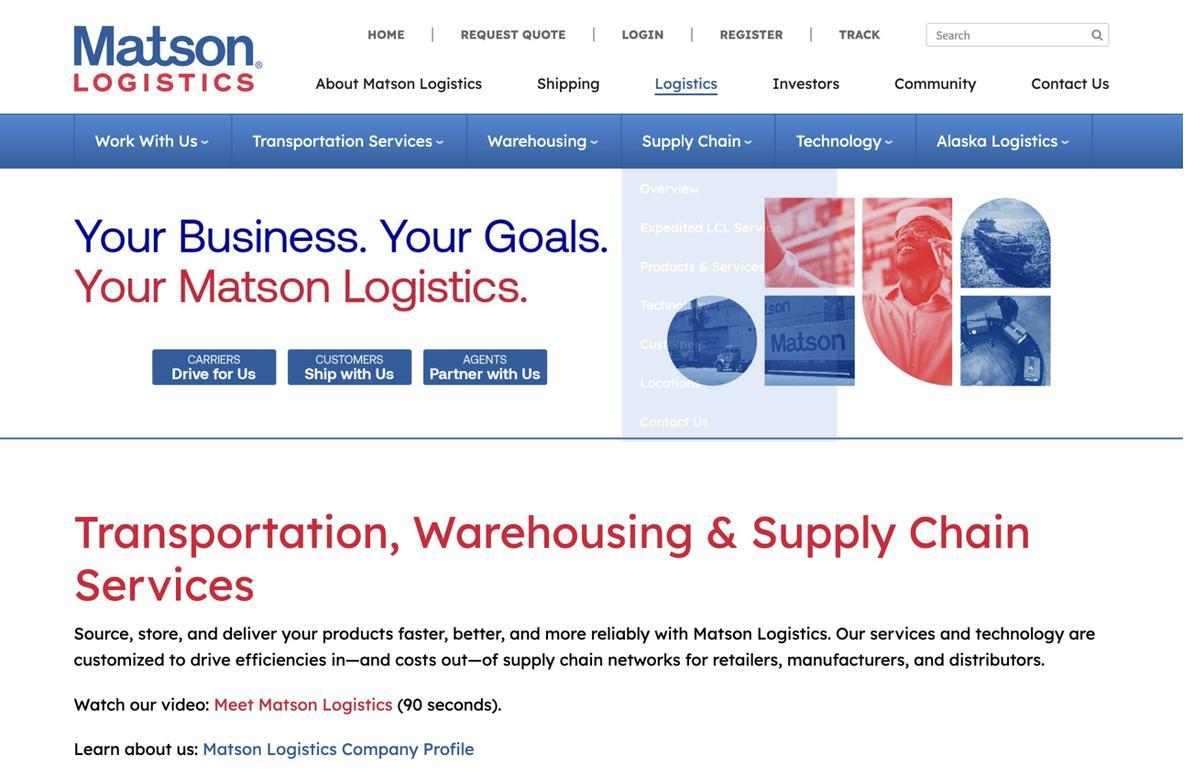 Task type: vqa. For each thing, say whether or not it's contained in the screenshot.
convenient
no



Task type: locate. For each thing, give the bounding box(es) containing it.
None search field
[[926, 23, 1109, 47]]

0 horizontal spatial us
[[178, 131, 197, 151]]

technology for bottommost technology link
[[640, 297, 710, 313]]

in—and
[[331, 649, 391, 670]]

contact us link down locations
[[622, 403, 837, 441]]

warehousing link
[[487, 131, 598, 151]]

with
[[139, 131, 174, 151]]

alaska logistics link
[[937, 131, 1069, 151]]

about matson logistics link
[[315, 69, 510, 106]]

contact inside top menu navigation
[[1031, 74, 1087, 93]]

0 vertical spatial contact us link
[[1004, 69, 1109, 106]]

0 vertical spatial us
[[1091, 74, 1109, 93]]

1 horizontal spatial supply
[[751, 504, 896, 559]]

0 vertical spatial technology
[[796, 131, 882, 151]]

contact
[[1031, 74, 1087, 93], [640, 414, 689, 430]]

supply
[[503, 649, 555, 670]]

technology
[[975, 623, 1064, 644]]

1 horizontal spatial services
[[368, 131, 432, 151]]

us down locations link
[[693, 414, 708, 430]]

0 horizontal spatial contact us link
[[622, 403, 837, 441]]

us down 'search' image
[[1091, 74, 1109, 93]]

(90
[[397, 694, 422, 715]]

manufacturers,
[[787, 649, 909, 670]]

request quote link
[[432, 27, 593, 42]]

contact down search 'search box'
[[1031, 74, 1087, 93]]

contact us down 'search' image
[[1031, 74, 1109, 93]]

watch
[[74, 694, 125, 715]]

chain
[[560, 649, 603, 670]]

products
[[322, 623, 393, 644]]

1 vertical spatial services
[[712, 258, 765, 274]]

and down services
[[914, 649, 945, 670]]

2 horizontal spatial services
[[712, 258, 765, 274]]

1 vertical spatial supply
[[751, 504, 896, 559]]

matson inside top menu navigation
[[363, 74, 415, 93]]

matson
[[363, 74, 415, 93], [693, 623, 752, 644], [258, 694, 318, 715], [203, 739, 262, 759]]

&
[[699, 258, 708, 274], [706, 504, 738, 559]]

reliably
[[591, 623, 650, 644]]

technology link down products & services
[[622, 286, 837, 325]]

0 horizontal spatial contact
[[640, 414, 689, 430]]

logistics.
[[757, 623, 831, 644]]

0 horizontal spatial supply
[[642, 131, 693, 151]]

products
[[640, 258, 695, 274]]

search image
[[1092, 29, 1103, 41]]

0 vertical spatial &
[[699, 258, 708, 274]]

Search search field
[[926, 23, 1109, 47]]

contact us link
[[1004, 69, 1109, 106], [622, 403, 837, 441]]

1 horizontal spatial contact
[[1031, 74, 1087, 93]]

2 vertical spatial services
[[74, 557, 255, 612]]

products & services link
[[622, 247, 837, 286]]

meet matson logistics link
[[214, 694, 393, 715]]

logistics down in—and
[[322, 694, 393, 715]]

1 vertical spatial warehousing
[[413, 504, 694, 559]]

technology link down the investors link
[[796, 131, 893, 151]]

services
[[368, 131, 432, 151], [712, 258, 765, 274], [74, 557, 255, 612]]

logistics down request
[[419, 74, 482, 93]]

matson up retailers,
[[693, 623, 752, 644]]

chain inside transportation, warehousing & supply chain services
[[909, 504, 1031, 559]]

0 horizontal spatial contact us
[[640, 414, 708, 430]]

1 horizontal spatial us
[[693, 414, 708, 430]]

locations link
[[622, 364, 837, 403]]

supply
[[642, 131, 693, 151], [751, 504, 896, 559]]

register link
[[691, 27, 810, 42]]

0 vertical spatial services
[[368, 131, 432, 151]]

contact down locations
[[640, 414, 689, 430]]

1 vertical spatial contact us
[[640, 414, 708, 430]]

technology link
[[796, 131, 893, 151], [622, 286, 837, 325]]

1 horizontal spatial chain
[[909, 504, 1031, 559]]

learn
[[74, 739, 120, 759]]

matson down the meet on the left of page
[[203, 739, 262, 759]]

services down expedited lcl service link at top right
[[712, 258, 765, 274]]

login link
[[593, 27, 691, 42]]

us inside top menu navigation
[[1091, 74, 1109, 93]]

with
[[655, 623, 688, 644]]

transportation, warehousing & supply chain services
[[74, 504, 1031, 612]]

investors
[[772, 74, 839, 93]]

overview link
[[622, 170, 837, 208]]

us
[[1091, 74, 1109, 93], [178, 131, 197, 151], [693, 414, 708, 430]]

are
[[1069, 623, 1095, 644]]

meet
[[214, 694, 254, 715]]

matson logistics image
[[74, 26, 263, 92]]

chain
[[698, 131, 741, 151], [909, 504, 1031, 559]]

1 horizontal spatial technology
[[796, 131, 882, 151]]

services down about matson logistics link in the left top of the page
[[368, 131, 432, 151]]

0 vertical spatial contact us
[[1031, 74, 1109, 93]]

us right with
[[178, 131, 197, 151]]

matson down home
[[363, 74, 415, 93]]

1 vertical spatial &
[[706, 504, 738, 559]]

services inside transportation, warehousing & supply chain services
[[74, 557, 255, 612]]

1 vertical spatial technology
[[640, 297, 710, 313]]

services up store,
[[74, 557, 255, 612]]

warehousing
[[487, 131, 587, 151], [413, 504, 694, 559]]

technology
[[796, 131, 882, 151], [640, 297, 710, 313]]

request quote
[[461, 27, 566, 42]]

alaska logistics
[[937, 131, 1058, 151]]

customers link
[[622, 325, 837, 364]]

matson logistics company profile link
[[203, 739, 474, 759]]

lcl
[[707, 219, 730, 235]]

1 vertical spatial technology link
[[622, 286, 837, 325]]

to
[[169, 649, 186, 670]]

and
[[187, 623, 218, 644], [510, 623, 540, 644], [940, 623, 971, 644], [914, 649, 945, 670]]

shipping link
[[510, 69, 627, 106]]

0 vertical spatial supply
[[642, 131, 693, 151]]

retailers,
[[713, 649, 783, 670]]

store,
[[138, 623, 183, 644]]

supply inside transportation, warehousing & supply chain services
[[751, 504, 896, 559]]

1 horizontal spatial contact us link
[[1004, 69, 1109, 106]]

0 vertical spatial contact
[[1031, 74, 1087, 93]]

0 horizontal spatial technology
[[640, 297, 710, 313]]

logistics up the supply chain
[[655, 74, 717, 93]]

watch our video: meet matson logistics (90 seconds).
[[74, 694, 502, 715]]

2 horizontal spatial us
[[1091, 74, 1109, 93]]

video:
[[161, 694, 209, 715]]

contact us down locations
[[640, 414, 708, 430]]

technology up customers
[[640, 297, 710, 313]]

for
[[685, 649, 708, 670]]

1 vertical spatial chain
[[909, 504, 1031, 559]]

contact us
[[1031, 74, 1109, 93], [640, 414, 708, 430]]

profile
[[423, 739, 474, 759]]

1 horizontal spatial contact us
[[1031, 74, 1109, 93]]

contact us link down search 'search box'
[[1004, 69, 1109, 106]]

0 horizontal spatial services
[[74, 557, 255, 612]]

overview
[[640, 181, 699, 197]]

0 vertical spatial chain
[[698, 131, 741, 151]]

technology down the investors link
[[796, 131, 882, 151]]

out—of
[[441, 649, 498, 670]]



Task type: describe. For each thing, give the bounding box(es) containing it.
learn about us: matson logistics company profile
[[74, 739, 474, 759]]

transportation,
[[74, 504, 400, 559]]

drive
[[190, 649, 231, 670]]

about
[[315, 74, 359, 93]]

logistics right 'alaska'
[[991, 131, 1058, 151]]

our
[[836, 623, 865, 644]]

about
[[125, 739, 172, 759]]

expedited
[[640, 219, 703, 235]]

transportation services
[[252, 131, 432, 151]]

1 vertical spatial us
[[178, 131, 197, 151]]

distributors.
[[949, 649, 1045, 670]]

better,
[[453, 623, 505, 644]]

service
[[734, 219, 781, 235]]

technology for topmost technology link
[[796, 131, 882, 151]]

source, store, and deliver your products faster, better, and more reliably with matson logistics. our services and technology are customized to drive efficiencies in—and costs out—of supply chain networks for retailers, manufacturers, and distributors.
[[74, 623, 1095, 670]]

seconds).
[[427, 694, 502, 715]]

home
[[368, 27, 405, 42]]

2 vertical spatial us
[[693, 414, 708, 430]]

work with us link
[[95, 131, 208, 151]]

highway brokerage, intermodal rail, warehousing, forwarding image
[[74, 178, 1109, 406]]

transportation services link
[[252, 131, 443, 151]]

supply chain
[[642, 131, 741, 151]]

1 vertical spatial contact us link
[[622, 403, 837, 441]]

faster,
[[398, 623, 448, 644]]

track link
[[810, 27, 880, 42]]

0 horizontal spatial chain
[[698, 131, 741, 151]]

customized
[[74, 649, 165, 670]]

investors link
[[745, 69, 867, 106]]

efficiencies
[[235, 649, 326, 670]]

register
[[720, 27, 783, 42]]

more
[[545, 623, 586, 644]]

source,
[[74, 623, 133, 644]]

matson down efficiencies
[[258, 694, 318, 715]]

and up drive
[[187, 623, 218, 644]]

expedited lcl service link
[[622, 208, 837, 247]]

our
[[130, 694, 157, 715]]

logistics link
[[627, 69, 745, 106]]

top menu navigation
[[315, 69, 1109, 106]]

login
[[622, 27, 664, 42]]

deliver
[[223, 623, 277, 644]]

company
[[342, 739, 418, 759]]

work with us
[[95, 131, 197, 151]]

quote
[[522, 27, 566, 42]]

about matson logistics
[[315, 74, 482, 93]]

costs
[[395, 649, 437, 670]]

your
[[282, 623, 318, 644]]

locations
[[640, 375, 701, 391]]

track
[[839, 27, 880, 42]]

community
[[894, 74, 976, 93]]

warehousing inside transportation, warehousing & supply chain services
[[413, 504, 694, 559]]

shipping
[[537, 74, 600, 93]]

services inside "link"
[[712, 258, 765, 274]]

and up the supply
[[510, 623, 540, 644]]

and up distributors. at the right bottom of page
[[940, 623, 971, 644]]

products & services
[[640, 258, 765, 274]]

0 vertical spatial technology link
[[796, 131, 893, 151]]

community link
[[867, 69, 1004, 106]]

request
[[461, 27, 518, 42]]

& inside "link"
[[699, 258, 708, 274]]

0 vertical spatial warehousing
[[487, 131, 587, 151]]

expedited lcl service
[[640, 219, 781, 235]]

networks
[[608, 649, 681, 670]]

us:
[[176, 739, 198, 759]]

home link
[[368, 27, 432, 42]]

logistics down meet matson logistics link
[[267, 739, 337, 759]]

transportation
[[252, 131, 364, 151]]

supply chain link
[[642, 131, 752, 151]]

1 vertical spatial contact
[[640, 414, 689, 430]]

& inside transportation, warehousing & supply chain services
[[706, 504, 738, 559]]

work
[[95, 131, 135, 151]]

customers
[[640, 336, 706, 352]]

contact us inside top menu navigation
[[1031, 74, 1109, 93]]

alaska
[[937, 131, 987, 151]]

matson inside source, store, and deliver your products faster, better, and more reliably with matson logistics. our services and technology are customized to drive efficiencies in—and costs out—of supply chain networks for retailers, manufacturers, and distributors.
[[693, 623, 752, 644]]

services
[[870, 623, 935, 644]]



